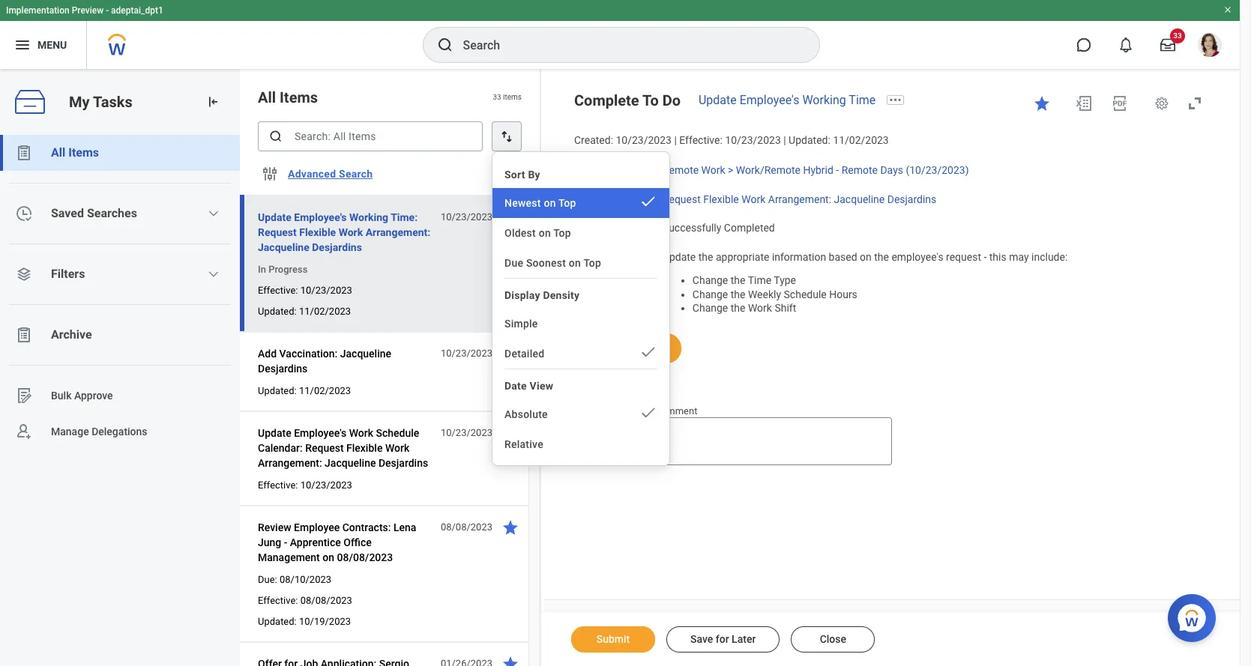 Task type: describe. For each thing, give the bounding box(es) containing it.
employee's for update employee's working time: request flexible work arrangement: jacqueline desjardins
[[294, 212, 347, 224]]

delegations
[[92, 426, 147, 438]]

status
[[610, 222, 640, 234]]

top for newest on top
[[559, 197, 576, 209]]

soonest
[[526, 257, 566, 269]]

in
[[258, 264, 266, 275]]

update for update employee's work schedule calendar: request flexible work arrangement: jacqueline desjardins
[[258, 428, 292, 440]]

due: 08/10/2023
[[258, 575, 332, 586]]

desjardins inside update employee's work schedule calendar: request flexible work arrangement: jacqueline desjardins
[[379, 458, 428, 470]]

notifications large image
[[1119, 38, 1134, 53]]

menu containing sort by
[[493, 158, 670, 460]]

2 updated: 11/02/2023 from the top
[[258, 386, 351, 397]]

- inside review employee contracts: lena jung - apprentice office management on 08/08/2023
[[284, 537, 288, 549]]

position
[[619, 342, 658, 354]]

remote work > work/remote hybrid - remote days (10/23/2023)
[[663, 164, 969, 176]]

date view
[[505, 380, 554, 392]]

add vaccination: jacqueline desjardins button
[[258, 345, 433, 378]]

created:
[[575, 134, 614, 146]]

all inside button
[[51, 146, 65, 160]]

export to excel image
[[1076, 95, 1094, 113]]

jacqueline down days
[[834, 193, 885, 205]]

check image for absolute
[[640, 404, 658, 422]]

calendar:
[[258, 443, 303, 455]]

10/19/2023
[[299, 617, 351, 628]]

this
[[990, 251, 1007, 263]]

apprentice
[[290, 537, 341, 549]]

inbox large image
[[1161, 38, 1176, 53]]

33 for 33 items
[[493, 93, 501, 101]]

searches
[[87, 206, 137, 221]]

fullscreen image
[[1187, 95, 1205, 113]]

on right based at the top
[[860, 251, 872, 263]]

based
[[829, 251, 858, 263]]

due:
[[258, 575, 277, 586]]

enter your comment text field
[[611, 418, 893, 466]]

jacqueline inside update employee's working time: request flexible work arrangement: jacqueline desjardins
[[258, 242, 310, 254]]

management
[[258, 552, 320, 564]]

all items inside button
[[51, 146, 99, 160]]

clipboard image for all items
[[15, 144, 33, 162]]

flexible inside the request flexible work arrangement: jacqueline desjardins link
[[704, 193, 739, 205]]

the left employee's
[[875, 251, 890, 263]]

configure image
[[261, 165, 279, 183]]

enter
[[611, 406, 633, 417]]

preview
[[72, 5, 104, 16]]

due soonest on top
[[505, 257, 602, 269]]

complete
[[575, 92, 640, 110]]

all items button
[[0, 135, 240, 171]]

include:
[[1032, 251, 1068, 263]]

10/23/2023 right time:
[[441, 212, 493, 223]]

overall for overall process
[[575, 193, 607, 205]]

employee
[[294, 522, 340, 534]]

my tasks element
[[0, 69, 240, 667]]

10/23/2023 left relative at the left of the page
[[441, 428, 493, 439]]

information
[[772, 251, 827, 263]]

edit position
[[599, 342, 658, 354]]

update employee's work schedule calendar: request flexible work arrangement: jacqueline desjardins
[[258, 428, 428, 470]]

clock check image
[[15, 205, 33, 223]]

oldest on top button
[[493, 218, 670, 248]]

update for update employee's working time: request flexible work arrangement: jacqueline desjardins
[[258, 212, 292, 224]]

saved searches button
[[0, 196, 240, 232]]

schedule inside update employee's work schedule calendar: request flexible work arrangement: jacqueline desjardins
[[376, 428, 419, 440]]

weekly
[[748, 288, 782, 300]]

bulk approve link
[[0, 378, 240, 414]]

lena
[[394, 522, 417, 534]]

profile logan mcneil image
[[1199, 33, 1223, 60]]

instructions
[[575, 251, 631, 263]]

overall process
[[575, 193, 648, 205]]

updated: down effective: 08/08/2023
[[258, 617, 297, 628]]

manage delegations link
[[0, 414, 240, 450]]

edit
[[599, 342, 616, 354]]

saved searches
[[51, 206, 137, 221]]

simple button
[[493, 309, 670, 339]]

archive button
[[0, 317, 240, 353]]

0 vertical spatial 11/02/2023
[[833, 134, 889, 146]]

sort image
[[500, 129, 515, 144]]

edit position button
[[575, 334, 682, 364]]

1 | from the left
[[675, 134, 677, 146]]

gear image
[[1155, 96, 1170, 111]]

update employee's working time: request flexible work arrangement: jacqueline desjardins button
[[258, 209, 433, 257]]

work inside update employee's working time: request flexible work arrangement: jacqueline desjardins
[[339, 227, 363, 239]]

filters
[[51, 267, 85, 281]]

sort by
[[505, 169, 541, 181]]

type
[[774, 274, 797, 286]]

08/10/2023
[[280, 575, 332, 586]]

the down successfully completed
[[699, 251, 714, 263]]

flexible inside update employee's work schedule calendar: request flexible work arrangement: jacqueline desjardins
[[347, 443, 383, 455]]

due
[[505, 257, 524, 269]]

request flexible work arrangement: jacqueline desjardins
[[663, 193, 937, 205]]

close button
[[792, 627, 876, 653]]

update employee's work schedule calendar: request flexible work arrangement: jacqueline desjardins button
[[258, 425, 433, 473]]

view
[[530, 380, 554, 392]]

1 change from the top
[[693, 274, 728, 286]]

bulk approve
[[51, 390, 113, 402]]

request flexible work arrangement: jacqueline desjardins link
[[663, 190, 937, 205]]

request inside update employee's work schedule calendar: request flexible work arrangement: jacqueline desjardins
[[305, 443, 344, 455]]

on inside oldest on top button
[[539, 227, 551, 239]]

implementation
[[6, 5, 70, 16]]

flexible inside update employee's working time: request flexible work arrangement: jacqueline desjardins
[[299, 227, 336, 239]]

update the appropriate information based on the employee's request - this may include:
[[663, 251, 1068, 263]]

update for update the appropriate information based on the employee's request - this may include:
[[663, 251, 696, 263]]

days
[[881, 164, 904, 176]]

contracts:
[[343, 522, 391, 534]]

oldest
[[505, 227, 536, 239]]

work inside change the time type change the weekly schedule hours change the work shift
[[748, 302, 772, 314]]

hybrid
[[804, 164, 834, 176]]

33 for 33
[[1174, 32, 1183, 40]]

justify image
[[14, 36, 32, 54]]

effective: down due:
[[258, 596, 298, 607]]

the left the weekly
[[731, 288, 746, 300]]

clipboard image for archive
[[15, 326, 33, 344]]

newest on top
[[505, 197, 576, 209]]

transformation import image
[[206, 95, 221, 110]]

detailed
[[505, 348, 545, 360]]

sort
[[505, 169, 526, 181]]

2 vertical spatial 08/08/2023
[[301, 596, 352, 607]]

display density
[[505, 290, 580, 302]]

may
[[1010, 251, 1029, 263]]

my
[[69, 93, 90, 111]]

1 remote from the left
[[663, 164, 699, 176]]

complete to do
[[575, 92, 681, 110]]

the left shift
[[731, 302, 746, 314]]

star image for update employee's work schedule calendar: request flexible work arrangement: jacqueline desjardins
[[502, 425, 520, 443]]

arrangement: inside update employee's working time: request flexible work arrangement: jacqueline desjardins
[[366, 227, 431, 239]]

display
[[505, 290, 541, 302]]

save
[[691, 634, 713, 646]]

the down 'appropriate'
[[731, 274, 746, 286]]

10/23/2023 down update employee's work schedule calendar: request flexible work arrangement: jacqueline desjardins
[[301, 480, 352, 491]]

employee's for update employee's work schedule calendar: request flexible work arrangement: jacqueline desjardins
[[294, 428, 347, 440]]

perspective image
[[15, 266, 33, 284]]

successfully
[[663, 222, 722, 234]]

newest
[[505, 197, 541, 209]]

1 effective: 10/23/2023 from the top
[[258, 285, 352, 296]]

1 updated: 11/02/2023 from the top
[[258, 306, 351, 317]]

oldest on top
[[505, 227, 571, 239]]



Task type: vqa. For each thing, say whether or not it's contained in the screenshot.
effective:
yes



Task type: locate. For each thing, give the bounding box(es) containing it.
desjardins inside "add vaccination: jacqueline desjardins"
[[258, 363, 308, 375]]

1 vertical spatial schedule
[[376, 428, 419, 440]]

absolute button
[[493, 400, 670, 430]]

newest on top button
[[493, 188, 670, 218]]

menu banner
[[0, 0, 1241, 69]]

all items up search icon
[[258, 89, 318, 107]]

top inside button
[[554, 227, 571, 239]]

update for update employee's working time
[[699, 93, 737, 107]]

- inside menu banner
[[106, 5, 109, 16]]

overall for overall status
[[575, 222, 607, 234]]

relative button
[[493, 430, 670, 460]]

top up oldest on top button
[[559, 197, 576, 209]]

| down do at the top right of page
[[675, 134, 677, 146]]

remote left > on the top of page
[[663, 164, 699, 176]]

on inside newest on top 'button'
[[544, 197, 556, 209]]

on right newest
[[544, 197, 556, 209]]

search
[[339, 168, 373, 180]]

|
[[675, 134, 677, 146], [784, 134, 787, 146]]

1 vertical spatial employee's
[[294, 212, 347, 224]]

rename image
[[15, 387, 33, 405]]

updated: down "in progress"
[[258, 306, 297, 317]]

working for time
[[803, 93, 847, 107]]

jacqueline up contracts:
[[325, 458, 376, 470]]

2 vertical spatial change
[[693, 302, 728, 314]]

0 horizontal spatial all
[[51, 146, 65, 160]]

2 vertical spatial arrangement:
[[258, 458, 322, 470]]

star image down absolute
[[502, 425, 520, 443]]

- right hybrid
[[837, 164, 839, 176]]

0 vertical spatial clipboard image
[[15, 144, 33, 162]]

0 horizontal spatial all items
[[51, 146, 99, 160]]

on inside review employee contracts: lena jung - apprentice office management on 08/08/2023
[[323, 552, 335, 564]]

overall status
[[575, 222, 640, 234]]

overall up the overall status
[[575, 193, 607, 205]]

time
[[849, 93, 876, 107], [748, 274, 772, 286]]

adeptai_dpt1
[[111, 5, 163, 16]]

- up management on the bottom left
[[284, 537, 288, 549]]

add vaccination: jacqueline desjardins
[[258, 348, 392, 375]]

1 horizontal spatial request
[[305, 443, 344, 455]]

1 vertical spatial overall
[[575, 222, 607, 234]]

2 overall from the top
[[575, 222, 607, 234]]

overall down newest on top 'button'
[[575, 222, 607, 234]]

progress
[[269, 264, 308, 275]]

absolute
[[505, 409, 548, 421]]

bulk
[[51, 390, 72, 402]]

10/23/2023 up work/remote
[[726, 134, 781, 146]]

action bar region
[[542, 612, 1241, 667]]

0 horizontal spatial time
[[748, 274, 772, 286]]

relative
[[505, 439, 544, 451]]

1 horizontal spatial items
[[280, 89, 318, 107]]

hours
[[830, 288, 858, 300]]

0 vertical spatial working
[[803, 93, 847, 107]]

2 vertical spatial check image
[[640, 404, 658, 422]]

list
[[0, 135, 240, 450]]

0 vertical spatial items
[[280, 89, 318, 107]]

employee's up created: 10/23/2023 | effective: 10/23/2023 | updated: 11/02/2023
[[740, 93, 800, 107]]

effective: 10/23/2023 up employee
[[258, 480, 352, 491]]

request up "in progress"
[[258, 227, 297, 239]]

updated: down add
[[258, 386, 297, 397]]

1 vertical spatial star image
[[502, 425, 520, 443]]

employee's
[[740, 93, 800, 107], [294, 212, 347, 224], [294, 428, 347, 440]]

on right oldest
[[539, 227, 551, 239]]

clipboard image inside all items button
[[15, 144, 33, 162]]

2 effective: 10/23/2023 from the top
[[258, 480, 352, 491]]

effective: 10/23/2023 down progress
[[258, 285, 352, 296]]

jacqueline right vaccination:
[[340, 348, 392, 360]]

request inside update employee's working time: request flexible work arrangement: jacqueline desjardins
[[258, 227, 297, 239]]

close environment banner image
[[1224, 5, 1233, 14]]

2 vertical spatial 11/02/2023
[[299, 386, 351, 397]]

jacqueline inside "add vaccination: jacqueline desjardins"
[[340, 348, 392, 360]]

working left time:
[[349, 212, 389, 224]]

08/08/2023 inside review employee contracts: lena jung - apprentice office management on 08/08/2023
[[337, 552, 393, 564]]

1 horizontal spatial arrangement:
[[366, 227, 431, 239]]

vaccination:
[[279, 348, 338, 360]]

clipboard image up clock check icon
[[15, 144, 33, 162]]

0 horizontal spatial working
[[349, 212, 389, 224]]

effective: 10/23/2023
[[258, 285, 352, 296], [258, 480, 352, 491]]

Search: All Items text field
[[258, 122, 483, 152]]

1 vertical spatial all
[[51, 146, 65, 160]]

all items down my at left
[[51, 146, 99, 160]]

menu button
[[0, 21, 86, 69]]

advanced search
[[288, 168, 373, 180]]

enter your comment
[[611, 406, 698, 417]]

1 vertical spatial time
[[748, 274, 772, 286]]

manage delegations
[[51, 426, 147, 438]]

work/remote
[[736, 164, 801, 176]]

0 vertical spatial request
[[663, 193, 701, 205]]

all inside item list element
[[258, 89, 276, 107]]

1 vertical spatial top
[[554, 227, 571, 239]]

check image inside detailed button
[[640, 344, 658, 362]]

1 vertical spatial working
[[349, 212, 389, 224]]

tasks
[[93, 93, 133, 111]]

density
[[543, 290, 580, 302]]

arrangement: down calendar: on the bottom of the page
[[258, 458, 322, 470]]

effective:
[[680, 134, 723, 146], [258, 285, 298, 296], [258, 480, 298, 491], [258, 596, 298, 607]]

| up work/remote
[[784, 134, 787, 146]]

11/02/2023 up vaccination:
[[299, 306, 351, 317]]

employee's inside update employee's work schedule calendar: request flexible work arrangement: jacqueline desjardins
[[294, 428, 347, 440]]

time inside change the time type change the weekly schedule hours change the work shift
[[748, 274, 772, 286]]

updated: 11/02/2023 up vaccination:
[[258, 306, 351, 317]]

chevron down image
[[208, 269, 220, 281]]

0 vertical spatial updated: 11/02/2023
[[258, 306, 351, 317]]

review
[[258, 522, 291, 534]]

star image
[[1034, 95, 1052, 113], [502, 209, 520, 227], [502, 519, 520, 537], [502, 656, 520, 667]]

0 vertical spatial change
[[693, 274, 728, 286]]

schedule inside change the time type change the weekly schedule hours change the work shift
[[784, 288, 827, 300]]

1 horizontal spatial |
[[784, 134, 787, 146]]

11/02/2023 down "add vaccination: jacqueline desjardins"
[[299, 386, 351, 397]]

jacqueline up "in progress"
[[258, 242, 310, 254]]

33 left profile logan mcneil icon
[[1174, 32, 1183, 40]]

user plus image
[[15, 423, 33, 441]]

33 left items
[[493, 93, 501, 101]]

33
[[1174, 32, 1183, 40], [493, 93, 501, 101]]

arrangement: down remote work > work/remote hybrid - remote days (10/23/2023) in the right top of the page
[[769, 193, 832, 205]]

0 vertical spatial schedule
[[784, 288, 827, 300]]

1 vertical spatial effective: 10/23/2023
[[258, 480, 352, 491]]

time:
[[391, 212, 418, 224]]

menu
[[493, 158, 670, 460]]

items
[[280, 89, 318, 107], [68, 146, 99, 160]]

check image up status
[[640, 193, 658, 211]]

1 horizontal spatial working
[[803, 93, 847, 107]]

items inside item list element
[[280, 89, 318, 107]]

0 horizontal spatial |
[[675, 134, 677, 146]]

1 vertical spatial updated: 11/02/2023
[[258, 386, 351, 397]]

your
[[635, 406, 654, 417]]

search image
[[436, 36, 454, 54]]

1 vertical spatial arrangement:
[[366, 227, 431, 239]]

all items inside item list element
[[258, 89, 318, 107]]

08/08/2023 right lena on the left bottom of the page
[[441, 522, 493, 533]]

0 vertical spatial 08/08/2023
[[441, 522, 493, 533]]

check image inside absolute button
[[640, 404, 658, 422]]

items inside button
[[68, 146, 99, 160]]

11/02/2023
[[833, 134, 889, 146], [299, 306, 351, 317], [299, 386, 351, 397]]

2 check image from the top
[[640, 344, 658, 362]]

update up calendar: on the bottom of the page
[[258, 428, 292, 440]]

0 vertical spatial all
[[258, 89, 276, 107]]

0 vertical spatial 33
[[1174, 32, 1183, 40]]

check image inside newest on top 'button'
[[640, 193, 658, 211]]

0 horizontal spatial request
[[258, 227, 297, 239]]

1 vertical spatial change
[[693, 288, 728, 300]]

-
[[106, 5, 109, 16], [837, 164, 839, 176], [984, 251, 987, 263], [284, 537, 288, 549]]

1 overall from the top
[[575, 193, 607, 205]]

1 horizontal spatial all items
[[258, 89, 318, 107]]

request
[[947, 251, 982, 263]]

33 inside 33 button
[[1174, 32, 1183, 40]]

2 vertical spatial top
[[584, 257, 602, 269]]

(10/23/2023)
[[906, 164, 969, 176]]

arrangement:
[[769, 193, 832, 205], [366, 227, 431, 239], [258, 458, 322, 470]]

2 star image from the top
[[502, 425, 520, 443]]

2 vertical spatial request
[[305, 443, 344, 455]]

10/23/2023 left detailed
[[441, 348, 493, 359]]

0 horizontal spatial flexible
[[299, 227, 336, 239]]

employee's down advanced
[[294, 212, 347, 224]]

jacqueline inside update employee's work schedule calendar: request flexible work arrangement: jacqueline desjardins
[[325, 458, 376, 470]]

1 vertical spatial check image
[[640, 344, 658, 362]]

arrangement: down time:
[[366, 227, 431, 239]]

0 vertical spatial all items
[[258, 89, 318, 107]]

effective: down calendar: on the bottom of the page
[[258, 480, 298, 491]]

2 vertical spatial employee's
[[294, 428, 347, 440]]

0 vertical spatial arrangement:
[[769, 193, 832, 205]]

top inside 'button'
[[559, 197, 576, 209]]

11/02/2023 up days
[[833, 134, 889, 146]]

employee's up calendar: on the bottom of the page
[[294, 428, 347, 440]]

Search Workday  search field
[[463, 29, 789, 62]]

10/23/2023 down to
[[616, 134, 672, 146]]

review employee contracts: lena jung - apprentice office management on 08/08/2023
[[258, 522, 417, 564]]

1 horizontal spatial 33
[[1174, 32, 1183, 40]]

save for later
[[691, 634, 756, 646]]

items
[[503, 93, 522, 101]]

updated: 11/02/2023
[[258, 306, 351, 317], [258, 386, 351, 397]]

desjardins inside update employee's working time: request flexible work arrangement: jacqueline desjardins
[[312, 242, 362, 254]]

0 vertical spatial star image
[[502, 345, 520, 363]]

due soonest on top button
[[493, 248, 670, 278]]

08/08/2023 up 10/19/2023 on the left bottom
[[301, 596, 352, 607]]

0 vertical spatial check image
[[640, 193, 658, 211]]

updated:
[[789, 134, 831, 146], [258, 306, 297, 317], [258, 386, 297, 397], [258, 617, 297, 628]]

effective: down do at the top right of page
[[680, 134, 723, 146]]

updated: 11/02/2023 down "add vaccination: jacqueline desjardins"
[[258, 386, 351, 397]]

items down my at left
[[68, 146, 99, 160]]

update up created: 10/23/2023 | effective: 10/23/2023 | updated: 11/02/2023
[[699, 93, 737, 107]]

0 horizontal spatial items
[[68, 146, 99, 160]]

top down oldest on top button
[[584, 257, 602, 269]]

check image right the enter
[[640, 404, 658, 422]]

clipboard image left archive in the left of the page
[[15, 326, 33, 344]]

work
[[702, 164, 726, 176], [742, 193, 766, 205], [339, 227, 363, 239], [748, 302, 772, 314], [349, 428, 373, 440], [385, 443, 410, 455]]

effective: down "in progress"
[[258, 285, 298, 296]]

clipboard image
[[15, 144, 33, 162], [15, 326, 33, 344]]

check image right edit
[[640, 344, 658, 362]]

overall status element
[[663, 213, 775, 236]]

submit button
[[572, 627, 656, 653]]

1 check image from the top
[[640, 193, 658, 211]]

menu
[[38, 39, 67, 51]]

shift
[[775, 302, 797, 314]]

1 horizontal spatial time
[[849, 93, 876, 107]]

0 horizontal spatial 33
[[493, 93, 501, 101]]

schedule
[[784, 288, 827, 300], [376, 428, 419, 440]]

update down successfully
[[663, 251, 696, 263]]

request right calendar: on the bottom of the page
[[305, 443, 344, 455]]

star image for add vaccination: jacqueline desjardins
[[502, 345, 520, 363]]

1 vertical spatial request
[[258, 227, 297, 239]]

updated: up "remote work > work/remote hybrid - remote days (10/23/2023)" link
[[789, 134, 831, 146]]

0 horizontal spatial schedule
[[376, 428, 419, 440]]

1 horizontal spatial flexible
[[347, 443, 383, 455]]

jung
[[258, 537, 281, 549]]

10/23/2023 down progress
[[301, 285, 352, 296]]

appropriate
[[716, 251, 770, 263]]

check image for detailed
[[640, 344, 658, 362]]

top for oldest on top
[[554, 227, 571, 239]]

view printable version (pdf) image
[[1112, 95, 1130, 113]]

2 clipboard image from the top
[[15, 326, 33, 344]]

arrangement: inside update employee's work schedule calendar: request flexible work arrangement: jacqueline desjardins
[[258, 458, 322, 470]]

item list element
[[240, 69, 542, 667]]

top
[[559, 197, 576, 209], [554, 227, 571, 239], [584, 257, 602, 269]]

0 vertical spatial top
[[559, 197, 576, 209]]

2 vertical spatial flexible
[[347, 443, 383, 455]]

star image
[[502, 345, 520, 363], [502, 425, 520, 443]]

>
[[728, 164, 734, 176]]

1 vertical spatial 11/02/2023
[[299, 306, 351, 317]]

all up search icon
[[258, 89, 276, 107]]

by
[[528, 169, 541, 181]]

1 vertical spatial items
[[68, 146, 99, 160]]

update employee's working time
[[699, 93, 876, 107]]

3 check image from the top
[[640, 404, 658, 422]]

1 horizontal spatial remote
[[842, 164, 878, 176]]

list containing all items
[[0, 135, 240, 450]]

1 vertical spatial 08/08/2023
[[337, 552, 393, 564]]

star image down simple
[[502, 345, 520, 363]]

0 vertical spatial flexible
[[704, 193, 739, 205]]

update inside update employee's work schedule calendar: request flexible work arrangement: jacqueline desjardins
[[258, 428, 292, 440]]

request inside the request flexible work arrangement: jacqueline desjardins link
[[663, 193, 701, 205]]

2 horizontal spatial request
[[663, 193, 701, 205]]

top inside button
[[584, 257, 602, 269]]

updated: 10/19/2023
[[258, 617, 351, 628]]

1 horizontal spatial schedule
[[784, 288, 827, 300]]

2 horizontal spatial flexible
[[704, 193, 739, 205]]

33 button
[[1152, 29, 1186, 62]]

- right preview
[[106, 5, 109, 16]]

comment
[[656, 406, 698, 417]]

0 vertical spatial overall
[[575, 193, 607, 205]]

2 horizontal spatial arrangement:
[[769, 193, 832, 205]]

do
[[663, 92, 681, 110]]

on down apprentice
[[323, 552, 335, 564]]

2 change from the top
[[693, 288, 728, 300]]

date
[[505, 380, 527, 392]]

0 vertical spatial employee's
[[740, 93, 800, 107]]

jacqueline
[[834, 193, 885, 205], [258, 242, 310, 254], [340, 348, 392, 360], [325, 458, 376, 470]]

working for time:
[[349, 212, 389, 224]]

to
[[643, 92, 659, 110]]

for
[[716, 634, 729, 646]]

3 change from the top
[[693, 302, 728, 314]]

flexible
[[704, 193, 739, 205], [299, 227, 336, 239], [347, 443, 383, 455]]

in progress
[[258, 264, 308, 275]]

- left this on the top of the page
[[984, 251, 987, 263]]

1 vertical spatial clipboard image
[[15, 326, 33, 344]]

add
[[258, 348, 277, 360]]

my tasks
[[69, 93, 133, 111]]

change the time type change the weekly schedule hours change the work shift
[[693, 274, 858, 314]]

10/23/2023
[[616, 134, 672, 146], [726, 134, 781, 146], [441, 212, 493, 223], [301, 285, 352, 296], [441, 348, 493, 359], [441, 428, 493, 439], [301, 480, 352, 491]]

filters button
[[0, 257, 240, 293]]

08/08/2023 down office
[[337, 552, 393, 564]]

remote left days
[[842, 164, 878, 176]]

0 horizontal spatial remote
[[663, 164, 699, 176]]

working up "remote work > work/remote hybrid - remote days (10/23/2023)" link
[[803, 93, 847, 107]]

items up search icon
[[280, 89, 318, 107]]

2 remote from the left
[[842, 164, 878, 176]]

top up the due soonest on top
[[554, 227, 571, 239]]

on right the soonest on the left
[[569, 257, 581, 269]]

chevron down image
[[208, 208, 220, 220]]

1 horizontal spatial all
[[258, 89, 276, 107]]

1 clipboard image from the top
[[15, 144, 33, 162]]

employee's for update employee's working time
[[740, 93, 800, 107]]

employee's inside update employee's working time: request flexible work arrangement: jacqueline desjardins
[[294, 212, 347, 224]]

0 horizontal spatial arrangement:
[[258, 458, 322, 470]]

search image
[[269, 129, 284, 144]]

completed
[[724, 222, 775, 234]]

check image for newest on top
[[640, 193, 658, 211]]

advanced
[[288, 168, 336, 180]]

request
[[663, 193, 701, 205], [258, 227, 297, 239], [305, 443, 344, 455]]

0 vertical spatial effective: 10/23/2023
[[258, 285, 352, 296]]

1 star image from the top
[[502, 345, 520, 363]]

save for later button
[[667, 627, 780, 653]]

check image
[[640, 193, 658, 211], [640, 344, 658, 362], [640, 404, 658, 422]]

working inside update employee's working time: request flexible work arrangement: jacqueline desjardins
[[349, 212, 389, 224]]

1 vertical spatial flexible
[[299, 227, 336, 239]]

on inside due soonest on top button
[[569, 257, 581, 269]]

request up successfully
[[663, 193, 701, 205]]

approve
[[74, 390, 113, 402]]

clipboard image inside archive button
[[15, 326, 33, 344]]

all items
[[258, 89, 318, 107], [51, 146, 99, 160]]

update employee's working time: request flexible work arrangement: jacqueline desjardins
[[258, 212, 431, 254]]

1 vertical spatial all items
[[51, 146, 99, 160]]

2 | from the left
[[784, 134, 787, 146]]

0 vertical spatial time
[[849, 93, 876, 107]]

update down configure icon
[[258, 212, 292, 224]]

1 vertical spatial 33
[[493, 93, 501, 101]]

detailed button
[[493, 339, 670, 369]]

working
[[803, 93, 847, 107], [349, 212, 389, 224]]

all up saved
[[51, 146, 65, 160]]

33 inside item list element
[[493, 93, 501, 101]]

update inside update employee's working time: request flexible work arrangement: jacqueline desjardins
[[258, 212, 292, 224]]

desjardins
[[888, 193, 937, 205], [312, 242, 362, 254], [258, 363, 308, 375], [379, 458, 428, 470]]



